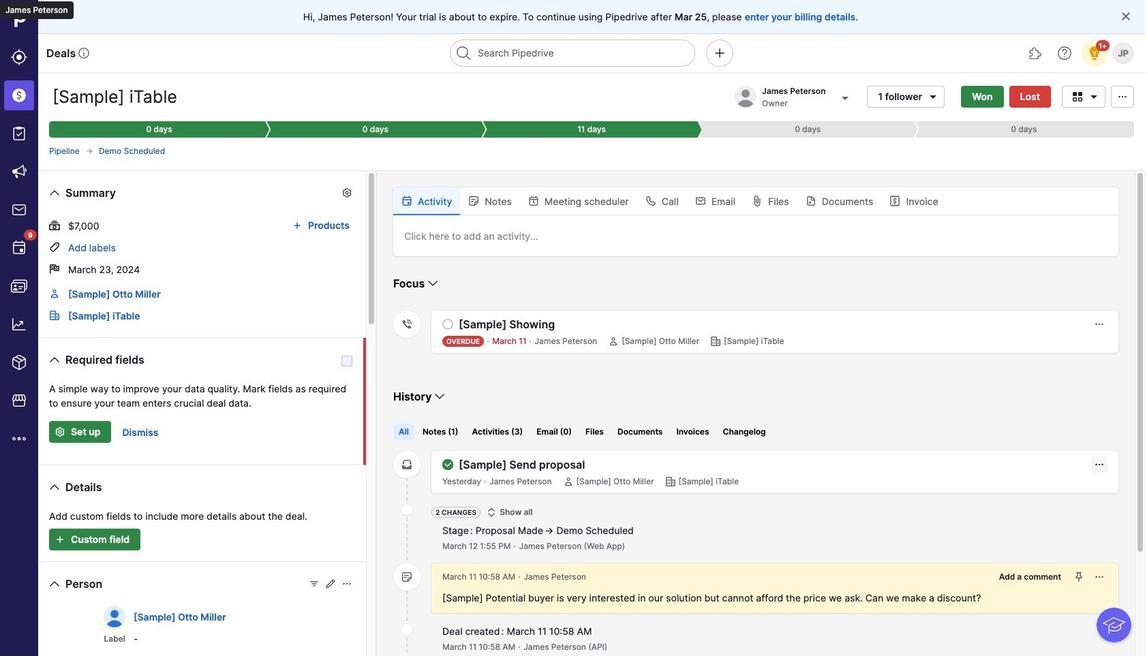 Task type: locate. For each thing, give the bounding box(es) containing it.
1 vertical spatial color link image
[[49, 310, 60, 321]]

color primary inverted image
[[52, 427, 68, 438], [52, 534, 68, 545]]

color link image right insights icon
[[49, 310, 60, 321]]

sales assistant image
[[1086, 45, 1103, 61]]

color undefined image
[[11, 240, 27, 256]]

color primary image
[[925, 91, 941, 102], [1069, 91, 1086, 102], [1086, 91, 1102, 102], [1114, 91, 1131, 102], [341, 187, 352, 198], [401, 196, 412, 207], [695, 196, 706, 207], [805, 196, 816, 207], [289, 220, 305, 231], [49, 242, 60, 253], [49, 264, 60, 275], [442, 459, 453, 470], [46, 576, 63, 592], [325, 579, 336, 590], [341, 579, 352, 590]]

0 vertical spatial color primary inverted image
[[52, 427, 68, 438]]

sales inbox image
[[11, 202, 27, 218]]

color secondary image
[[401, 319, 412, 330], [710, 336, 721, 347], [401, 459, 412, 470], [665, 476, 676, 487], [401, 572, 412, 583], [401, 624, 412, 635]]

knowledge center bot, also known as kc bot is an onboarding assistant that allows you to see the list of onboarding items in one place for quick and easy reference. this improves your in-app experience. image
[[1097, 608, 1131, 643]]

leads image
[[11, 49, 27, 65]]

[Sample] iTable text field
[[49, 83, 204, 110]]

0 vertical spatial color link image
[[49, 288, 60, 299]]

more actions image
[[1094, 572, 1105, 583]]

color secondary image
[[401, 504, 412, 515]]

1 vertical spatial color primary inverted image
[[52, 534, 68, 545]]

more actions image
[[1094, 319, 1105, 330], [1094, 459, 1105, 470]]

contacts image
[[11, 278, 27, 294]]

2 color link image from the top
[[49, 310, 60, 321]]

color link image
[[49, 288, 60, 299], [49, 310, 60, 321]]

2 more actions image from the top
[[1094, 459, 1105, 470]]

menu
[[0, 0, 38, 656]]

1 more actions image from the top
[[1094, 319, 1105, 330]]

info image
[[79, 48, 89, 59]]

color primary image
[[1120, 11, 1131, 22], [85, 147, 93, 155], [46, 185, 63, 201], [468, 196, 479, 207], [528, 196, 539, 207], [645, 196, 656, 207], [752, 196, 763, 207], [890, 196, 901, 207], [49, 220, 60, 231], [425, 275, 441, 292], [442, 319, 453, 330], [608, 336, 619, 347], [46, 352, 63, 368], [432, 388, 448, 405], [563, 476, 574, 487], [46, 479, 63, 496], [486, 507, 497, 518], [309, 579, 320, 590]]

deals image
[[11, 87, 27, 104]]

1 vertical spatial more actions image
[[1094, 459, 1105, 470]]

quick add image
[[712, 45, 728, 61]]

menu item
[[0, 76, 38, 115]]

more image
[[11, 431, 27, 447]]

color link image right contacts "icon" on the left top of page
[[49, 288, 60, 299]]

0 vertical spatial more actions image
[[1094, 319, 1105, 330]]

1 color primary inverted image from the top
[[52, 427, 68, 438]]



Task type: vqa. For each thing, say whether or not it's contained in the screenshot.
list icon
no



Task type: describe. For each thing, give the bounding box(es) containing it.
projects image
[[11, 125, 27, 142]]

2 color primary inverted image from the top
[[52, 534, 68, 545]]

products image
[[11, 354, 27, 371]]

1 color link image from the top
[[49, 288, 60, 299]]

marketplace image
[[11, 393, 27, 409]]

insights image
[[11, 316, 27, 333]]

Search Pipedrive field
[[450, 40, 695, 67]]

campaigns image
[[11, 164, 27, 180]]

pin this note image
[[1073, 572, 1084, 583]]

quick help image
[[1056, 45, 1073, 61]]

transfer ownership image
[[837, 90, 853, 106]]

home image
[[9, 9, 29, 29]]



